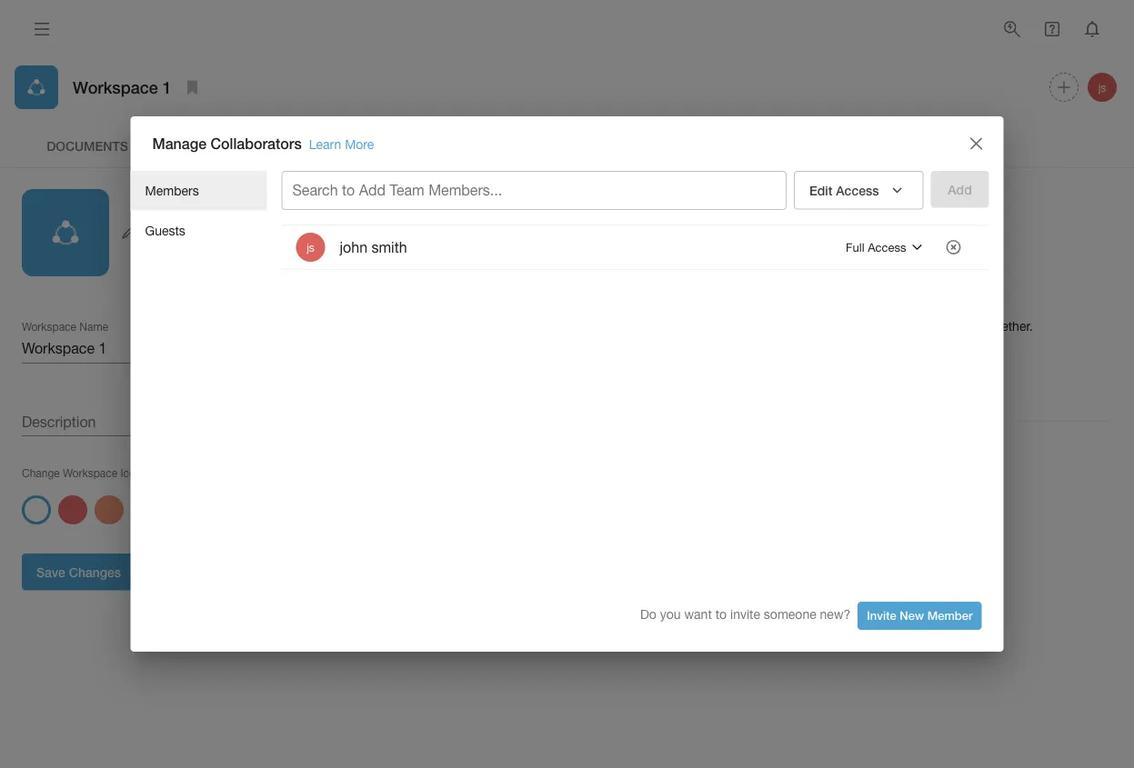 Task type: describe. For each thing, give the bounding box(es) containing it.
collaborators
[[754, 319, 829, 334]]

change
[[22, 467, 60, 479]]

new
[[900, 609, 924, 623]]

edit
[[809, 183, 833, 198]]

manage collaborators dialog
[[131, 117, 1004, 652]]

edit access
[[809, 183, 879, 198]]

changes
[[69, 565, 121, 580]]

full access button
[[841, 233, 933, 262]]

someone
[[764, 607, 816, 622]]

bookmark image
[[182, 76, 203, 98]]

change workspace icon color
[[22, 467, 171, 479]]

full
[[846, 240, 864, 254]]

member
[[927, 609, 973, 623]]

new?
[[820, 607, 851, 622]]

invite
[[867, 609, 896, 623]]

content library link
[[160, 124, 306, 167]]

this
[[847, 319, 867, 334]]

1 vertical spatial workspace
[[63, 467, 117, 479]]

guests
[[145, 223, 185, 238]]

icon
[[120, 467, 141, 479]]

Workspace Description text field
[[22, 407, 560, 437]]

workspace
[[871, 319, 933, 334]]

add or remove collaborators to this workspace to work together.
[[666, 319, 1033, 334]]

manage collaborators learn more
[[152, 135, 374, 152]]

to right want
[[715, 607, 727, 622]]

js inside manage collaborators dialog
[[307, 241, 315, 254]]

edit access button
[[794, 171, 924, 210]]

save changes button
[[22, 554, 136, 591]]

documents link
[[15, 124, 160, 167]]



Task type: vqa. For each thing, say whether or not it's contained in the screenshot.
first Can from the bottom of the Manage Collaborators dialog
no



Task type: locate. For each thing, give the bounding box(es) containing it.
collaborators
[[211, 135, 302, 152]]

add left 'team'
[[359, 182, 386, 199]]

insights link
[[306, 124, 451, 167]]

search
[[292, 182, 338, 199]]

do you want to invite someone new?
[[640, 607, 851, 622]]

1 vertical spatial add
[[666, 319, 690, 334]]

0 horizontal spatial js
[[307, 241, 315, 254]]

save changes
[[36, 565, 121, 580]]

manage
[[152, 135, 207, 152]]

remove
[[708, 319, 751, 334]]

1 horizontal spatial add
[[666, 319, 690, 334]]

together.
[[983, 319, 1033, 334]]

do
[[640, 607, 657, 622]]

access for edit access
[[836, 183, 879, 198]]

john smith
[[340, 239, 407, 256]]

more
[[345, 137, 374, 152]]

js inside button
[[1098, 81, 1106, 94]]

insights
[[349, 138, 408, 153]]

0 vertical spatial workspace
[[73, 77, 158, 97]]

invite new member
[[867, 609, 973, 623]]

to left this
[[832, 319, 844, 334]]

workspace
[[73, 77, 158, 97], [63, 467, 117, 479]]

documents
[[47, 138, 128, 153]]

to right search
[[342, 182, 355, 199]]

content
[[174, 138, 234, 153]]

1 vertical spatial js
[[307, 241, 315, 254]]

members
[[145, 183, 199, 198]]

save
[[36, 565, 65, 580]]

access right full
[[868, 240, 906, 254]]

color
[[145, 467, 171, 479]]

learn more link
[[309, 137, 374, 152]]

tab list
[[15, 124, 1120, 167]]

want
[[684, 607, 712, 622]]

0 vertical spatial add
[[359, 182, 386, 199]]

1
[[163, 77, 172, 97]]

team
[[390, 182, 424, 199]]

Workspace Name text field
[[22, 335, 560, 364]]

add inside manage collaborators dialog
[[359, 182, 386, 199]]

workspace left icon at the bottom of page
[[63, 467, 117, 479]]

content library
[[174, 138, 292, 153]]

workspace 1
[[73, 77, 172, 97]]

to left work
[[937, 319, 948, 334]]

invite
[[730, 607, 760, 622]]

work
[[952, 319, 979, 334]]

access for full access
[[868, 240, 906, 254]]

library
[[238, 138, 292, 153]]

workspace left 1
[[73, 77, 158, 97]]

full access
[[846, 240, 906, 254]]

add left or
[[666, 319, 690, 334]]

members...
[[429, 182, 502, 199]]

add
[[359, 182, 386, 199], [666, 319, 690, 334]]

0 vertical spatial js
[[1098, 81, 1106, 94]]

js
[[1098, 81, 1106, 94], [307, 241, 315, 254]]

1 vertical spatial access
[[868, 240, 906, 254]]

0 vertical spatial access
[[836, 183, 879, 198]]

smith
[[371, 239, 407, 256]]

members button
[[131, 171, 267, 211]]

0 horizontal spatial add
[[359, 182, 386, 199]]

tab list containing documents
[[15, 124, 1120, 167]]

guests button
[[131, 211, 267, 250]]

john
[[340, 239, 367, 256]]

learn
[[309, 137, 341, 152]]

to
[[342, 182, 355, 199], [832, 319, 844, 334], [937, 319, 948, 334], [715, 607, 727, 622]]

search to add team members...
[[292, 182, 502, 199]]

access right edit
[[836, 183, 879, 198]]

access
[[836, 183, 879, 198], [868, 240, 906, 254]]

or
[[693, 319, 705, 334]]

1 horizontal spatial js
[[1098, 81, 1106, 94]]

js button
[[1085, 70, 1120, 105]]

you
[[660, 607, 681, 622]]



